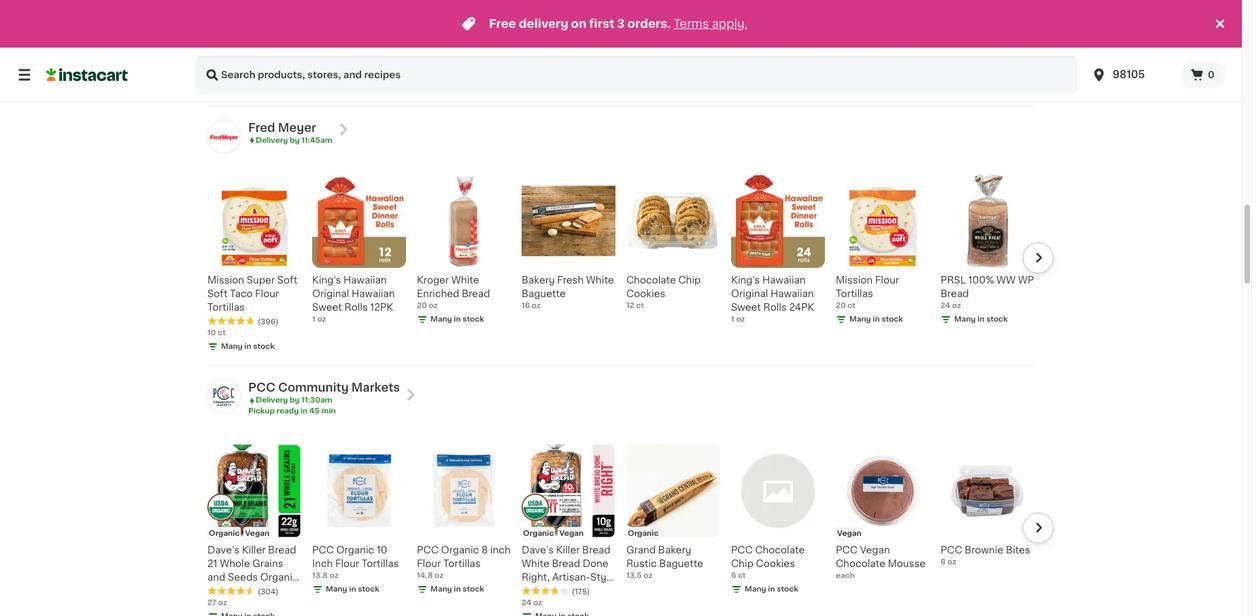 Task type: vqa. For each thing, say whether or not it's contained in the screenshot.
Organic Vegan
yes



Task type: locate. For each thing, give the bounding box(es) containing it.
dave's killer bread 21 whole grains and seeds organic bread
[[207, 546, 298, 596]]

bakery right grand
[[658, 546, 691, 555]]

1 horizontal spatial 24
[[555, 600, 567, 609]]

1 dave's from the left
[[207, 546, 239, 555]]

2 schwartz from the left
[[941, 26, 985, 36]]

2 brothers from the left
[[987, 26, 1028, 36]]

0 vertical spatial soft
[[277, 276, 297, 285]]

orders.
[[627, 18, 671, 29]]

cookies inside metropolitan market chocolate chip cookies
[[442, 54, 481, 63]]

2 delivery from the top
[[256, 397, 288, 404]]

6 market from the left
[[836, 40, 869, 49]]

loaf inside dave's killer bread white bread done right, artisan-style organic white bread, 24 oz loaf
[[583, 600, 604, 609]]

organic
[[209, 530, 240, 537], [523, 530, 554, 537], [628, 530, 659, 537], [336, 546, 374, 555], [441, 546, 479, 555], [260, 573, 298, 582], [522, 586, 560, 596]]

wp
[[1018, 276, 1034, 285]]

many down cinnamon
[[326, 80, 347, 88]]

in down the the
[[244, 67, 251, 74]]

metropolitan up peanut
[[836, 26, 897, 36]]

market
[[207, 40, 241, 49], [312, 40, 345, 49], [417, 40, 450, 49], [522, 40, 555, 49], [731, 40, 764, 49], [836, 40, 869, 49]]

whole
[[220, 559, 250, 569]]

baguette up 16
[[522, 289, 566, 299]]

item badge image
[[207, 494, 235, 521]]

vegan inside the pcc vegan chocolate mousse each
[[860, 546, 890, 555]]

12 down delivery
[[522, 53, 530, 60]]

1 horizontal spatial loaf
[[941, 54, 962, 63]]

oz inside the pcc organic 8 inch flour tortillas 14.8 oz
[[435, 572, 444, 580]]

0 horizontal spatial loaf
[[583, 600, 604, 609]]

1 horizontal spatial organic vegan
[[523, 530, 584, 537]]

metropolitan for greek
[[522, 26, 583, 36]]

★★★★★
[[207, 316, 255, 326], [207, 316, 255, 326], [207, 586, 255, 596], [207, 586, 255, 596], [522, 586, 569, 596], [522, 586, 569, 596]]

many in stock down kroger white enriched bread 20 oz
[[431, 316, 484, 323]]

0 horizontal spatial schwartz
[[626, 26, 671, 36]]

cookie
[[263, 40, 297, 49]]

1 vertical spatial baguette
[[659, 559, 703, 569]]

many down 'prsl 100% ww wp bread 24 oz'
[[954, 316, 976, 323]]

1 by from the top
[[290, 137, 300, 144]]

bakery up 16
[[522, 276, 555, 285]]

2 vertical spatial chip
[[731, 559, 754, 569]]

0 horizontal spatial 6
[[207, 53, 213, 60]]

white up enriched
[[451, 276, 479, 285]]

mission flour tortillas 20 ct
[[836, 276, 899, 310]]

2 killer from the left
[[556, 546, 580, 555]]

stock for metropolitan market classic cinnamon roll
[[358, 80, 379, 88]]

16
[[522, 302, 530, 310]]

1 horizontal spatial 20
[[417, 302, 427, 310]]

tortillas inside pcc organic 10 inch flour tortillas 13.8 oz
[[362, 559, 399, 569]]

baguette inside grand bakery rustic baguette 13.5 oz
[[659, 559, 703, 569]]

0 horizontal spatial killer
[[242, 546, 266, 555]]

1 rolls from the left
[[344, 303, 368, 312]]

baguette inside bakery fresh white baguette 16 oz
[[522, 289, 566, 299]]

stock down the pcc organic 8 inch flour tortillas 14.8 oz
[[463, 586, 484, 593]]

20 inside mission flour tortillas 20 ct
[[836, 302, 846, 310]]

in for pcc organic 10 inch flour tortillas
[[349, 586, 356, 593]]

white right fresh
[[586, 276, 614, 285]]

1 metropolitan from the left
[[207, 26, 269, 36]]

item carousel region containing mission super soft soft taco flour tortillas
[[188, 169, 1053, 361]]

pcc community markets image
[[207, 380, 240, 413]]

bread right enriched
[[462, 289, 490, 299]]

stock down "roll"
[[358, 80, 379, 88]]

0 horizontal spatial mission
[[207, 276, 244, 285]]

0 vertical spatial item carousel region
[[188, 169, 1053, 361]]

1 horizontal spatial 6
[[731, 572, 736, 580]]

item carousel region for pcc community markets
[[188, 439, 1053, 616]]

1 vertical spatial 12
[[626, 302, 634, 310]]

chocolate inside pcc chocolate chip cookies 6 ct
[[755, 546, 805, 555]]

schwartz right 3
[[626, 26, 671, 36]]

2 market from the left
[[312, 40, 345, 49]]

0 vertical spatial 6
[[207, 53, 213, 60]]

pcc for pcc chocolate chip cookies 6 ct
[[731, 546, 753, 555]]

dave's
[[207, 546, 239, 555], [522, 546, 554, 555]]

in for prsl 100% ww wp bread
[[978, 316, 985, 323]]

delivery down fred on the left of page
[[256, 137, 288, 144]]

bakery
[[626, 40, 660, 49], [941, 40, 974, 49], [522, 276, 555, 285], [658, 546, 691, 555]]

metropolitan market peanut butter cookies link
[[836, 0, 930, 90]]

0 horizontal spatial chip
[[417, 54, 439, 63]]

bread down the orders.
[[626, 54, 655, 63]]

2 by from the top
[[290, 397, 300, 404]]

1 brothers from the left
[[673, 26, 714, 36]]

20 down cinnamon
[[312, 67, 322, 74]]

0 horizontal spatial rolls
[[344, 303, 368, 312]]

brothers inside schwartz brothers bakery croissant loaf
[[987, 26, 1028, 36]]

cookies
[[442, 54, 481, 63], [868, 54, 907, 63], [626, 289, 665, 299], [756, 559, 795, 569]]

many in stock for pcc organic 10 inch flour tortillas
[[326, 586, 379, 593]]

schwartz up croissant
[[941, 26, 985, 36]]

stock down pcc chocolate chip cookies 6 ct
[[777, 586, 798, 593]]

artisan-
[[552, 573, 590, 582]]

in down 'prsl 100% ww wp bread 24 oz'
[[978, 316, 985, 323]]

metropolitan for the
[[207, 26, 269, 36]]

oz inside the pcc brownie bites 8 oz
[[948, 558, 956, 566]]

oz inside kroger white enriched bread 20 oz
[[429, 302, 438, 310]]

flour left prsl
[[875, 276, 899, 285]]

0 horizontal spatial 8
[[481, 546, 488, 555]]

terms apply. link
[[674, 18, 747, 29]]

1 horizontal spatial baguette
[[659, 559, 703, 569]]

soft left the taco
[[207, 289, 228, 299]]

6 metropolitan from the left
[[836, 26, 897, 36]]

1 horizontal spatial killer
[[556, 546, 580, 555]]

market for brioche
[[731, 40, 764, 49]]

mission inside mission flour tortillas 20 ct
[[836, 276, 873, 285]]

pcc vegan chocolate mousse each
[[836, 546, 926, 580]]

many for metropolitan market the cookie
[[221, 67, 243, 74]]

original inside king's hawaiian original hawaiian sweet rolls 24pk 1 oz
[[731, 289, 768, 299]]

super
[[247, 276, 275, 285]]

delivery by 11:45am
[[256, 137, 332, 144]]

4 metropolitan from the left
[[522, 26, 583, 36]]

1 mission from the left
[[207, 276, 244, 285]]

1 king's from the left
[[312, 276, 341, 285]]

item carousel region containing dave's killer bread 21 whole grains and seeds organic bread
[[188, 439, 1053, 616]]

metropolitan up classic
[[312, 26, 373, 36]]

inch
[[312, 559, 333, 569]]

dave's for white
[[522, 546, 554, 555]]

1 market from the left
[[207, 40, 241, 49]]

1 vertical spatial delivery
[[256, 397, 288, 404]]

many down 14.8
[[431, 586, 452, 593]]

many down enriched
[[431, 316, 452, 323]]

(304)
[[258, 588, 279, 596]]

1 vertical spatial 10
[[377, 546, 387, 555]]

in for mission flour tortillas
[[873, 316, 880, 323]]

free delivery on first 3 orders. terms apply.
[[489, 18, 747, 29]]

1 killer from the left
[[242, 546, 266, 555]]

0 horizontal spatial soft
[[207, 289, 228, 299]]

metropolitan inside metropolitan market brioche buns
[[731, 26, 792, 36]]

cookies inside metropolitan market peanut butter cookies
[[868, 54, 907, 63]]

10 ct
[[207, 329, 226, 337]]

2 rolls from the left
[[763, 303, 787, 312]]

delivery up pickup
[[256, 397, 288, 404]]

2 horizontal spatial chip
[[731, 559, 754, 569]]

pcc inside the pcc organic 8 inch flour tortillas 14.8 oz
[[417, 546, 439, 555]]

24 down "right,"
[[522, 599, 531, 607]]

0 vertical spatial delivery
[[256, 137, 288, 144]]

chip
[[417, 54, 439, 63], [678, 276, 701, 285], [731, 559, 754, 569]]

0 horizontal spatial dave's
[[207, 546, 239, 555]]

market for classic
[[312, 40, 345, 49]]

metropolitan inside metropolitan market the cookie 6 oz
[[207, 26, 269, 36]]

0 vertical spatial baguette
[[522, 289, 566, 299]]

original for king's hawaiian original hawaiian sweet rolls 12pk
[[312, 289, 349, 299]]

1 sweet from the left
[[312, 303, 342, 312]]

0 horizontal spatial organic vegan
[[209, 530, 269, 537]]

1 inside king's hawaiian original hawaiian sweet rolls 12pk 1 oz
[[312, 316, 315, 323]]

11:30am
[[301, 397, 332, 404]]

many down 10 ct
[[221, 343, 243, 350]]

8 left inch
[[481, 546, 488, 555]]

metropolitan for brioche
[[731, 26, 792, 36]]

stock down kroger white enriched bread 20 oz
[[463, 316, 484, 323]]

1 for king's hawaiian original hawaiian sweet rolls 24pk
[[731, 316, 734, 323]]

pcc community markets
[[248, 382, 400, 393]]

2 original from the left
[[731, 289, 768, 299]]

1 horizontal spatial 1
[[731, 316, 734, 323]]

baguette for fresh
[[522, 289, 566, 299]]

king's inside king's hawaiian original hawaiian sweet rolls 24pk 1 oz
[[731, 276, 760, 285]]

1 horizontal spatial mission
[[836, 276, 873, 285]]

tortillas inside mission flour tortillas 20 ct
[[836, 289, 873, 299]]

croissant
[[976, 40, 1022, 49]]

mission for ct
[[836, 276, 873, 285]]

rolls for 12pk
[[344, 303, 368, 312]]

brothers up banana
[[673, 26, 714, 36]]

in down mission flour tortillas 20 ct
[[873, 316, 880, 323]]

2 king's from the left
[[731, 276, 760, 285]]

item badge image
[[522, 494, 549, 521]]

pcc inside the pcc vegan chocolate mousse each
[[836, 546, 858, 555]]

market for peanut
[[836, 40, 869, 49]]

1 98105 button from the left
[[1083, 56, 1181, 94]]

bread down prsl
[[941, 289, 969, 299]]

sweet left '24pk' on the right of page
[[731, 303, 761, 312]]

chip inside metropolitan market chocolate chip cookies
[[417, 54, 439, 63]]

3
[[617, 18, 625, 29]]

delivery by 11:30am
[[256, 397, 332, 404]]

1 horizontal spatial rolls
[[763, 303, 787, 312]]

many in stock for prsl 100% ww wp bread
[[954, 316, 1008, 323]]

many in stock down the pcc organic 8 inch flour tortillas 14.8 oz
[[431, 586, 484, 593]]

1 horizontal spatial 8
[[941, 558, 946, 566]]

1 vertical spatial item carousel region
[[188, 439, 1053, 616]]

tortillas
[[836, 289, 873, 299], [207, 303, 245, 312], [362, 559, 399, 569], [443, 559, 481, 569]]

21
[[207, 559, 217, 569]]

white inside kroger white enriched bread 20 oz
[[451, 276, 479, 285]]

oz
[[214, 53, 223, 60], [324, 67, 333, 74], [429, 302, 438, 310], [532, 302, 541, 310], [952, 302, 961, 310], [317, 316, 326, 323], [736, 316, 745, 323], [948, 558, 956, 566], [330, 572, 338, 580], [435, 572, 444, 580], [644, 572, 652, 580], [218, 599, 227, 607], [533, 599, 542, 607], [569, 600, 580, 609]]

metropolitan inside metropolitan market chocolate chip cookies
[[417, 26, 478, 36]]

bakery left croissant
[[941, 40, 974, 49]]

2 mission from the left
[[836, 276, 873, 285]]

market inside metropolitan market brioche buns
[[731, 40, 764, 49]]

metropolitan inside metropolitan market classic cinnamon roll 20 oz
[[312, 26, 373, 36]]

market inside metropolitan market chocolate chip cookies
[[417, 40, 450, 49]]

fred meyer image
[[207, 120, 240, 153]]

1 organic vegan from the left
[[209, 530, 269, 537]]

vegan
[[245, 530, 269, 537], [559, 530, 584, 537], [837, 530, 862, 537], [860, 546, 890, 555]]

0 horizontal spatial original
[[312, 289, 349, 299]]

flour inside the pcc organic 8 inch flour tortillas 14.8 oz
[[417, 559, 441, 569]]

1 horizontal spatial 10
[[377, 546, 387, 555]]

rolls left 12pk on the left of page
[[344, 303, 368, 312]]

many in stock down 'prsl 100% ww wp bread 24 oz'
[[954, 316, 1008, 323]]

4 market from the left
[[522, 40, 555, 49]]

in down the pcc organic 8 inch flour tortillas 14.8 oz
[[454, 586, 461, 593]]

sweet left 12pk on the left of page
[[312, 303, 342, 312]]

delivery for delivery by 11:30am
[[256, 397, 288, 404]]

12 inside the metropolitan market greek pita 12 ct
[[522, 53, 530, 60]]

ct inside mission flour tortillas 20 ct
[[848, 302, 856, 310]]

rolls left '24pk' on the right of page
[[763, 303, 787, 312]]

0 horizontal spatial brothers
[[673, 26, 714, 36]]

in down kroger white enriched bread 20 oz
[[454, 316, 461, 323]]

organic vegan down item badge image
[[523, 530, 584, 537]]

2 horizontal spatial 24
[[941, 302, 950, 310]]

0 vertical spatial 8
[[481, 546, 488, 555]]

in for metropolitan market classic cinnamon roll
[[349, 80, 356, 88]]

0 horizontal spatial 12
[[522, 53, 530, 60]]

by up pickup ready in 45 min
[[290, 397, 300, 404]]

many down mission flour tortillas 20 ct
[[849, 316, 871, 323]]

0 horizontal spatial 10
[[207, 329, 216, 337]]

delivery
[[256, 137, 288, 144], [256, 397, 288, 404]]

6 for metropolitan market the cookie
[[207, 53, 213, 60]]

1 vertical spatial 8
[[941, 558, 946, 566]]

metropolitan left 'free'
[[417, 26, 478, 36]]

bread up 27 oz
[[207, 586, 236, 596]]

grains
[[252, 559, 283, 569]]

1 horizontal spatial sweet
[[731, 303, 761, 312]]

many in stock down pcc chocolate chip cookies 6 ct
[[745, 586, 798, 593]]

brothers for croissant
[[987, 26, 1028, 36]]

8 right mousse
[[941, 558, 946, 566]]

killer for whole
[[242, 546, 266, 555]]

killer up artisan-
[[556, 546, 580, 555]]

oz inside 'prsl 100% ww wp bread 24 oz'
[[952, 302, 961, 310]]

on
[[571, 18, 587, 29]]

1 vertical spatial chip
[[678, 276, 701, 285]]

bread,
[[522, 600, 552, 609]]

0 vertical spatial by
[[290, 137, 300, 144]]

1 original from the left
[[312, 289, 349, 299]]

killer inside "dave's killer bread 21 whole grains and seeds organic bread"
[[242, 546, 266, 555]]

many down pcc chocolate chip cookies 6 ct
[[745, 586, 766, 593]]

brothers for banana
[[673, 26, 714, 36]]

0 vertical spatial 12
[[522, 53, 530, 60]]

soft
[[277, 276, 297, 285], [207, 289, 228, 299]]

many down 13.8
[[326, 586, 347, 593]]

brothers up croissant
[[987, 26, 1028, 36]]

1 1 from the left
[[312, 316, 315, 323]]

20 right '24pk' on the right of page
[[836, 302, 846, 310]]

8 inside the pcc organic 8 inch flour tortillas 14.8 oz
[[481, 546, 488, 555]]

king's inside king's hawaiian original hawaiian sweet rolls 12pk 1 oz
[[312, 276, 341, 285]]

market inside metropolitan market peanut butter cookies
[[836, 40, 869, 49]]

rolls inside king's hawaiian original hawaiian sweet rolls 12pk 1 oz
[[344, 303, 368, 312]]

flour right inch
[[335, 559, 359, 569]]

by down the meyer
[[290, 137, 300, 144]]

bakery down the orders.
[[626, 40, 660, 49]]

2 organic vegan from the left
[[523, 530, 584, 537]]

bread up artisan-
[[552, 559, 580, 569]]

metropolitan inside the metropolitan market greek pita 12 ct
[[522, 26, 583, 36]]

2 dave's from the left
[[522, 546, 554, 555]]

many in stock down (396)
[[221, 343, 275, 350]]

2 item carousel region from the top
[[188, 439, 1053, 616]]

metropolitan market the cookie 6 oz
[[207, 26, 297, 60]]

1 vertical spatial loaf
[[583, 600, 604, 609]]

6 inside metropolitan market the cookie 6 oz
[[207, 53, 213, 60]]

0 vertical spatial chip
[[417, 54, 439, 63]]

12 right bakery fresh white baguette 16 oz
[[626, 302, 634, 310]]

many in stock down pcc organic 10 inch flour tortillas 13.8 oz
[[326, 586, 379, 593]]

cookies inside pcc chocolate chip cookies 6 ct
[[756, 559, 795, 569]]

market inside metropolitan market classic cinnamon roll 20 oz
[[312, 40, 345, 49]]

0 horizontal spatial 24
[[522, 599, 531, 607]]

mousse
[[888, 559, 926, 569]]

(396)
[[258, 318, 278, 326]]

king's hawaiian original hawaiian sweet rolls 24pk 1 oz
[[731, 276, 814, 323]]

many down metropolitan market the cookie 6 oz
[[221, 67, 243, 74]]

brothers inside schwartz brothers bakery banana bread
[[673, 26, 714, 36]]

vegan up mousse
[[860, 546, 890, 555]]

12 inside chocolate chip cookies 12 ct
[[626, 302, 634, 310]]

pcc for pcc organic 10 inch flour tortillas 13.8 oz
[[312, 546, 334, 555]]

organic vegan
[[209, 530, 269, 537], [523, 530, 584, 537]]

3 market from the left
[[417, 40, 450, 49]]

loaf
[[941, 54, 962, 63], [583, 600, 604, 609]]

5 market from the left
[[731, 40, 764, 49]]

1 horizontal spatial chip
[[678, 276, 701, 285]]

dave's for 21
[[207, 546, 239, 555]]

schwartz inside schwartz brothers bakery banana bread
[[626, 26, 671, 36]]

grand
[[626, 546, 656, 555]]

1 vertical spatial 6
[[731, 572, 736, 580]]

stock down 'prsl 100% ww wp bread 24 oz'
[[986, 316, 1008, 323]]

flour inside mission super soft soft taco flour tortillas
[[255, 289, 279, 299]]

organic vegan for whole
[[209, 530, 269, 537]]

mission inside mission super soft soft taco flour tortillas
[[207, 276, 244, 285]]

24 inside 'prsl 100% ww wp bread 24 oz'
[[941, 302, 950, 310]]

chip inside pcc chocolate chip cookies 6 ct
[[731, 559, 754, 569]]

many in stock down the the
[[221, 67, 275, 74]]

1 horizontal spatial king's
[[731, 276, 760, 285]]

20
[[312, 67, 322, 74], [417, 302, 427, 310], [836, 302, 846, 310]]

in down pcc chocolate chip cookies 6 ct
[[768, 586, 775, 593]]

schwartz brothers bakery croissant loaf
[[941, 26, 1028, 63]]

many in stock for pcc organic 8 inch flour tortillas
[[431, 586, 484, 593]]

pcc inside pcc organic 10 inch flour tortillas 13.8 oz
[[312, 546, 334, 555]]

limited time offer region
[[0, 0, 1212, 48]]

schwartz inside schwartz brothers bakery croissant loaf
[[941, 26, 985, 36]]

6 inside pcc chocolate chip cookies 6 ct
[[731, 572, 736, 580]]

1 item carousel region from the top
[[188, 169, 1053, 361]]

original inside king's hawaiian original hawaiian sweet rolls 12pk 1 oz
[[312, 289, 349, 299]]

1 for king's hawaiian original hawaiian sweet rolls 12pk
[[312, 316, 315, 323]]

market inside the metropolitan market greek pita 12 ct
[[522, 40, 555, 49]]

dave's inside dave's killer bread white bread done right, artisan-style organic white bread, 24 oz loaf
[[522, 546, 554, 555]]

24 right 'bread,'
[[555, 600, 567, 609]]

brothers
[[673, 26, 714, 36], [987, 26, 1028, 36]]

1 delivery from the top
[[256, 137, 288, 144]]

20 down enriched
[[417, 302, 427, 310]]

mission for taco
[[207, 276, 244, 285]]

0 horizontal spatial 1
[[312, 316, 315, 323]]

0 horizontal spatial sweet
[[312, 303, 342, 312]]

stock down mission flour tortillas 20 ct
[[882, 316, 903, 323]]

oz inside dave's killer bread white bread done right, artisan-style organic white bread, 24 oz loaf
[[569, 600, 580, 609]]

metropolitan up greek
[[522, 26, 583, 36]]

by
[[290, 137, 300, 144], [290, 397, 300, 404]]

dave's up "right,"
[[522, 546, 554, 555]]

metropolitan for peanut
[[836, 26, 897, 36]]

12
[[522, 53, 530, 60], [626, 302, 634, 310]]

metropolitan for chocolate
[[417, 26, 478, 36]]

first
[[589, 18, 614, 29]]

1 horizontal spatial dave's
[[522, 546, 554, 555]]

item carousel region
[[188, 169, 1053, 361], [188, 439, 1053, 616]]

1 horizontal spatial brothers
[[987, 26, 1028, 36]]

rolls inside king's hawaiian original hawaiian sweet rolls 24pk 1 oz
[[763, 303, 787, 312]]

dave's up 21
[[207, 546, 239, 555]]

metropolitan market classic cinnamon roll 20 oz
[[312, 26, 382, 74]]

bread up done
[[582, 546, 611, 555]]

1 horizontal spatial original
[[731, 289, 768, 299]]

many for kroger white enriched bread
[[431, 316, 452, 323]]

enriched
[[417, 289, 459, 299]]

pcc for pcc organic 8 inch flour tortillas 14.8 oz
[[417, 546, 439, 555]]

1 inside king's hawaiian original hawaiian sweet rolls 24pk 1 oz
[[731, 316, 734, 323]]

bakery inside schwartz brothers bakery banana bread
[[626, 40, 660, 49]]

1 horizontal spatial soft
[[277, 276, 297, 285]]

3 metropolitan from the left
[[417, 26, 478, 36]]

1 horizontal spatial schwartz
[[941, 26, 985, 36]]

instacart logo image
[[46, 67, 128, 83]]

5 metropolitan from the left
[[731, 26, 792, 36]]

stock down the the
[[253, 67, 275, 74]]

schwartz for banana
[[626, 26, 671, 36]]

2 horizontal spatial 20
[[836, 302, 846, 310]]

in down pcc organic 10 inch flour tortillas 13.8 oz
[[349, 586, 356, 593]]

0 vertical spatial loaf
[[941, 54, 962, 63]]

oz inside pcc organic 10 inch flour tortillas 13.8 oz
[[330, 572, 338, 580]]

killer up the grains
[[242, 546, 266, 555]]

flour up 14.8
[[417, 559, 441, 569]]

metropolitan up the the
[[207, 26, 269, 36]]

bakery inside grand bakery rustic baguette 13.5 oz
[[658, 546, 691, 555]]

pcc organic 10 inch flour tortillas 13.8 oz
[[312, 546, 399, 580]]

organic inside dave's killer bread white bread done right, artisan-style organic white bread, 24 oz loaf
[[522, 586, 560, 596]]

metropolitan
[[207, 26, 269, 36], [312, 26, 373, 36], [417, 26, 478, 36], [522, 26, 583, 36], [731, 26, 792, 36], [836, 26, 897, 36]]

pcc inside the pcc brownie bites 8 oz
[[941, 546, 962, 555]]

in left 45
[[301, 408, 308, 415]]

metropolitan inside metropolitan market peanut butter cookies
[[836, 26, 897, 36]]

market inside metropolitan market the cookie 6 oz
[[207, 40, 241, 49]]

2 metropolitan from the left
[[312, 26, 373, 36]]

ct inside the metropolitan market greek pita 12 ct
[[531, 53, 539, 60]]

oz inside grand bakery rustic baguette 13.5 oz
[[644, 572, 652, 580]]

bakery fresh white baguette 16 oz
[[522, 276, 614, 310]]

white
[[451, 276, 479, 285], [586, 276, 614, 285], [522, 559, 549, 569], [562, 586, 590, 596]]

soft right super
[[277, 276, 297, 285]]

8
[[481, 546, 488, 555], [941, 558, 946, 566]]

chocolate
[[453, 40, 502, 49], [626, 276, 676, 285], [755, 546, 805, 555], [836, 559, 885, 569]]

0 horizontal spatial king's
[[312, 276, 341, 285]]

metropolitan market peanut butter cookies
[[836, 26, 907, 63]]

2 1 from the left
[[731, 316, 734, 323]]

many in stock down mission flour tortillas 20 ct
[[849, 316, 903, 323]]

by for 11:30am
[[290, 397, 300, 404]]

sweet
[[312, 303, 342, 312], [731, 303, 761, 312]]

1
[[312, 316, 315, 323], [731, 316, 734, 323]]

pcc for pcc vegan chocolate mousse each
[[836, 546, 858, 555]]

sweet for king's hawaiian original hawaiian sweet rolls 24pk
[[731, 303, 761, 312]]

organic vegan up whole
[[209, 530, 269, 537]]

None search field
[[196, 56, 1077, 94]]

in down cinnamon
[[349, 80, 356, 88]]

1 horizontal spatial 12
[[626, 302, 634, 310]]

king's for king's hawaiian original hawaiian sweet rolls 12pk
[[312, 276, 341, 285]]

dave's killer bread white bread done right, artisan-style organic white bread, 24 oz loaf
[[522, 546, 615, 609]]

13.8
[[312, 572, 328, 580]]

many
[[221, 67, 243, 74], [326, 80, 347, 88], [431, 316, 452, 323], [849, 316, 871, 323], [954, 316, 976, 323], [221, 343, 243, 350], [326, 586, 347, 593], [431, 586, 452, 593], [745, 586, 766, 593]]

1 schwartz from the left
[[626, 26, 671, 36]]

many in stock for pcc chocolate chip cookies
[[745, 586, 798, 593]]

24 down prsl
[[941, 302, 950, 310]]

many in stock
[[221, 67, 275, 74], [326, 80, 379, 88], [431, 316, 484, 323], [849, 316, 903, 323], [954, 316, 1008, 323], [221, 343, 275, 350], [326, 586, 379, 593], [431, 586, 484, 593], [745, 586, 798, 593]]

metropolitan up brioche on the top right of page
[[731, 26, 792, 36]]

dave's inside "dave's killer bread 21 whole grains and seeds organic bread"
[[207, 546, 239, 555]]

flour down super
[[255, 289, 279, 299]]

0 horizontal spatial baguette
[[522, 289, 566, 299]]

peanut
[[871, 40, 905, 49]]

schwartz brothers bakery croissant loaf link
[[941, 0, 1034, 76]]

0 horizontal spatial 20
[[312, 67, 322, 74]]

1 vertical spatial by
[[290, 397, 300, 404]]

baguette right the rustic on the right of the page
[[659, 559, 703, 569]]

schwartz
[[626, 26, 671, 36], [941, 26, 985, 36]]

many in stock for kroger white enriched bread
[[431, 316, 484, 323]]

stock down pcc organic 10 inch flour tortillas 13.8 oz
[[358, 586, 379, 593]]

in for metropolitan market the cookie
[[244, 67, 251, 74]]

killer
[[242, 546, 266, 555], [556, 546, 580, 555]]

many in stock down cinnamon
[[326, 80, 379, 88]]

sweet inside king's hawaiian original hawaiian sweet rolls 24pk 1 oz
[[731, 303, 761, 312]]

sweet inside king's hawaiian original hawaiian sweet rolls 12pk 1 oz
[[312, 303, 342, 312]]

2 sweet from the left
[[731, 303, 761, 312]]

pcc inside pcc chocolate chip cookies 6 ct
[[731, 546, 753, 555]]



Task type: describe. For each thing, give the bounding box(es) containing it.
bread inside kroger white enriched bread 20 oz
[[462, 289, 490, 299]]

10 inside pcc organic 10 inch flour tortillas 13.8 oz
[[377, 546, 387, 555]]

chocolate chip cookies 12 ct
[[626, 276, 701, 310]]

stock for metropolitan market the cookie
[[253, 67, 275, 74]]

pickup
[[248, 408, 275, 415]]

style
[[590, 573, 615, 582]]

flour inside mission flour tortillas 20 ct
[[875, 276, 899, 285]]

many in stock for metropolitan market the cookie
[[221, 67, 275, 74]]

market for greek
[[522, 40, 555, 49]]

Search field
[[196, 56, 1077, 94]]

white up "right,"
[[522, 559, 549, 569]]

delivery
[[519, 18, 568, 29]]

ww
[[997, 276, 1016, 285]]

king's hawaiian original hawaiian sweet rolls 12pk 1 oz
[[312, 276, 395, 323]]

2 98105 button from the left
[[1091, 56, 1173, 94]]

organic inside "dave's killer bread 21 whole grains and seeds organic bread"
[[260, 573, 298, 582]]

many in stock for metropolitan market classic cinnamon roll
[[326, 80, 379, 88]]

vegan up done
[[559, 530, 584, 537]]

(175)
[[572, 588, 590, 596]]

kroger white enriched bread 20 oz
[[417, 276, 490, 310]]

killer for bread
[[556, 546, 580, 555]]

oz inside metropolitan market classic cinnamon roll 20 oz
[[324, 67, 333, 74]]

kroger
[[417, 276, 449, 285]]

tortillas inside the pcc organic 8 inch flour tortillas 14.8 oz
[[443, 559, 481, 569]]

metropolitan market chocolate chip cookies
[[417, 26, 502, 63]]

0
[[1208, 70, 1215, 80]]

done
[[583, 559, 608, 569]]

ct inside chocolate chip cookies 12 ct
[[636, 302, 644, 310]]

meyer
[[278, 122, 316, 133]]

market for chocolate
[[417, 40, 450, 49]]

fred meyer
[[248, 122, 316, 133]]

banana
[[662, 40, 698, 49]]

in for kroger white enriched bread
[[454, 316, 461, 323]]

pita
[[588, 40, 607, 49]]

chocolate inside chocolate chip cookies 12 ct
[[626, 276, 676, 285]]

and
[[207, 573, 225, 582]]

classic
[[348, 40, 382, 49]]

bread inside 'prsl 100% ww wp bread 24 oz'
[[941, 289, 969, 299]]

24 inside dave's killer bread white bread done right, artisan-style organic white bread, 24 oz loaf
[[555, 600, 567, 609]]

roll
[[364, 54, 382, 63]]

free
[[489, 18, 516, 29]]

organic inside the pcc organic 8 inch flour tortillas 14.8 oz
[[441, 546, 479, 555]]

right,
[[522, 573, 550, 582]]

oz inside king's hawaiian original hawaiian sweet rolls 12pk 1 oz
[[317, 316, 326, 323]]

stock for mission flour tortillas
[[882, 316, 903, 323]]

buns
[[731, 54, 755, 63]]

bakery inside schwartz brothers bakery croissant loaf
[[941, 40, 974, 49]]

loaf inside schwartz brothers bakery croissant loaf
[[941, 54, 962, 63]]

community
[[278, 382, 349, 393]]

in for pcc chocolate chip cookies
[[768, 586, 775, 593]]

inch
[[490, 546, 511, 555]]

metropolitan market brioche buns link
[[731, 0, 825, 76]]

14.8
[[417, 572, 433, 580]]

bread inside schwartz brothers bakery banana bread
[[626, 54, 655, 63]]

metropolitan market brioche buns
[[731, 26, 804, 63]]

by for 11:45am
[[290, 137, 300, 144]]

organic vegan for bread
[[523, 530, 584, 537]]

bakery inside bakery fresh white baguette 16 oz
[[522, 276, 555, 285]]

white inside bakery fresh white baguette 16 oz
[[586, 276, 614, 285]]

metropolitan market chocolate chip cookies link
[[417, 0, 511, 76]]

in for pcc organic 8 inch flour tortillas
[[454, 586, 461, 593]]

oz inside king's hawaiian original hawaiian sweet rolls 24pk 1 oz
[[736, 316, 745, 323]]

cinnamon
[[312, 54, 361, 63]]

24 oz
[[522, 599, 542, 607]]

24pk
[[789, 303, 814, 312]]

terms
[[674, 18, 709, 29]]

pcc chocolate chip cookies 6 ct
[[731, 546, 805, 580]]

schwartz brothers bakery banana bread link
[[626, 0, 720, 76]]

many for mission flour tortillas
[[849, 316, 871, 323]]

king's for king's hawaiian original hawaiian sweet rolls 24pk
[[731, 276, 760, 285]]

prsl
[[941, 276, 966, 285]]

13.5
[[626, 572, 642, 580]]

ready
[[277, 408, 299, 415]]

cookies inside chocolate chip cookies 12 ct
[[626, 289, 665, 299]]

ct inside pcc chocolate chip cookies 6 ct
[[738, 572, 746, 580]]

vegan up the grains
[[245, 530, 269, 537]]

many in stock for mission flour tortillas
[[849, 316, 903, 323]]

1 vertical spatial soft
[[207, 289, 228, 299]]

flour inside pcc organic 10 inch flour tortillas 13.8 oz
[[335, 559, 359, 569]]

market for the
[[207, 40, 241, 49]]

0 button
[[1181, 61, 1226, 88]]

grand bakery rustic baguette 13.5 oz
[[626, 546, 703, 580]]

butter
[[836, 54, 866, 63]]

stock for kroger white enriched bread
[[463, 316, 484, 323]]

0 vertical spatial 10
[[207, 329, 216, 337]]

27 oz
[[207, 599, 227, 607]]

chocolate inside the pcc vegan chocolate mousse each
[[836, 559, 885, 569]]

pcc for pcc brownie bites 8 oz
[[941, 546, 962, 555]]

many for metropolitan market classic cinnamon roll
[[326, 80, 347, 88]]

pcc for pcc community markets
[[248, 382, 275, 393]]

baguette for bakery
[[659, 559, 703, 569]]

many for pcc chocolate chip cookies
[[745, 586, 766, 593]]

stock for prsl 100% ww wp bread
[[986, 316, 1008, 323]]

delivery for delivery by 11:45am
[[256, 137, 288, 144]]

stock for pcc organic 10 inch flour tortillas
[[358, 586, 379, 593]]

11:45am
[[301, 137, 332, 144]]

mission super soft soft taco flour tortillas
[[207, 276, 297, 312]]

stock down (396)
[[253, 343, 275, 350]]

fresh
[[557, 276, 584, 285]]

the
[[243, 40, 261, 49]]

6 for pcc chocolate chip cookies
[[731, 572, 736, 580]]

original for king's hawaiian original hawaiian sweet rolls 24pk
[[731, 289, 768, 299]]

brioche
[[767, 40, 804, 49]]

brownie
[[965, 546, 1003, 555]]

vegan up each
[[837, 530, 862, 537]]

rolls for 24pk
[[763, 303, 787, 312]]

sweet for king's hawaiian original hawaiian sweet rolls 12pk
[[312, 303, 342, 312]]

rustic
[[626, 559, 657, 569]]

taco
[[230, 289, 253, 299]]

oz inside bakery fresh white baguette 16 oz
[[532, 302, 541, 310]]

min
[[321, 408, 336, 415]]

pcc brownie bites 8 oz
[[941, 546, 1030, 566]]

chocolate inside metropolitan market chocolate chip cookies
[[453, 40, 502, 49]]

bread up the grains
[[268, 546, 296, 555]]

20 inside metropolitan market classic cinnamon roll 20 oz
[[312, 67, 322, 74]]

seeds
[[228, 573, 258, 582]]

white down artisan-
[[562, 586, 590, 596]]

bites
[[1006, 546, 1030, 555]]

apply.
[[712, 18, 747, 29]]

fred
[[248, 122, 275, 133]]

chip inside chocolate chip cookies 12 ct
[[678, 276, 701, 285]]

many for prsl 100% ww wp bread
[[954, 316, 976, 323]]

45
[[309, 408, 320, 415]]

stock for pcc chocolate chip cookies
[[777, 586, 798, 593]]

organic inside pcc organic 10 inch flour tortillas 13.8 oz
[[336, 546, 374, 555]]

many for pcc organic 10 inch flour tortillas
[[326, 586, 347, 593]]

stock for pcc organic 8 inch flour tortillas
[[463, 586, 484, 593]]

metropolitan for classic
[[312, 26, 373, 36]]

item carousel region for fred meyer
[[188, 169, 1053, 361]]

each
[[836, 572, 855, 580]]

98105
[[1113, 69, 1145, 80]]

schwartz for croissant
[[941, 26, 985, 36]]

pcc organic 8 inch flour tortillas 14.8 oz
[[417, 546, 511, 580]]

markets
[[351, 382, 400, 393]]

tortillas inside mission super soft soft taco flour tortillas
[[207, 303, 245, 312]]

many for pcc organic 8 inch flour tortillas
[[431, 586, 452, 593]]

27
[[207, 599, 216, 607]]

greek
[[557, 40, 586, 49]]

20 inside kroger white enriched bread 20 oz
[[417, 302, 427, 310]]

metropolitan market greek pita 12 ct
[[522, 26, 607, 60]]

8 inside the pcc brownie bites 8 oz
[[941, 558, 946, 566]]

in down mission super soft soft taco flour tortillas at left
[[244, 343, 251, 350]]

100%
[[968, 276, 994, 285]]

oz inside metropolitan market the cookie 6 oz
[[214, 53, 223, 60]]

12pk
[[370, 303, 393, 312]]

prsl 100% ww wp bread 24 oz
[[941, 276, 1034, 310]]



